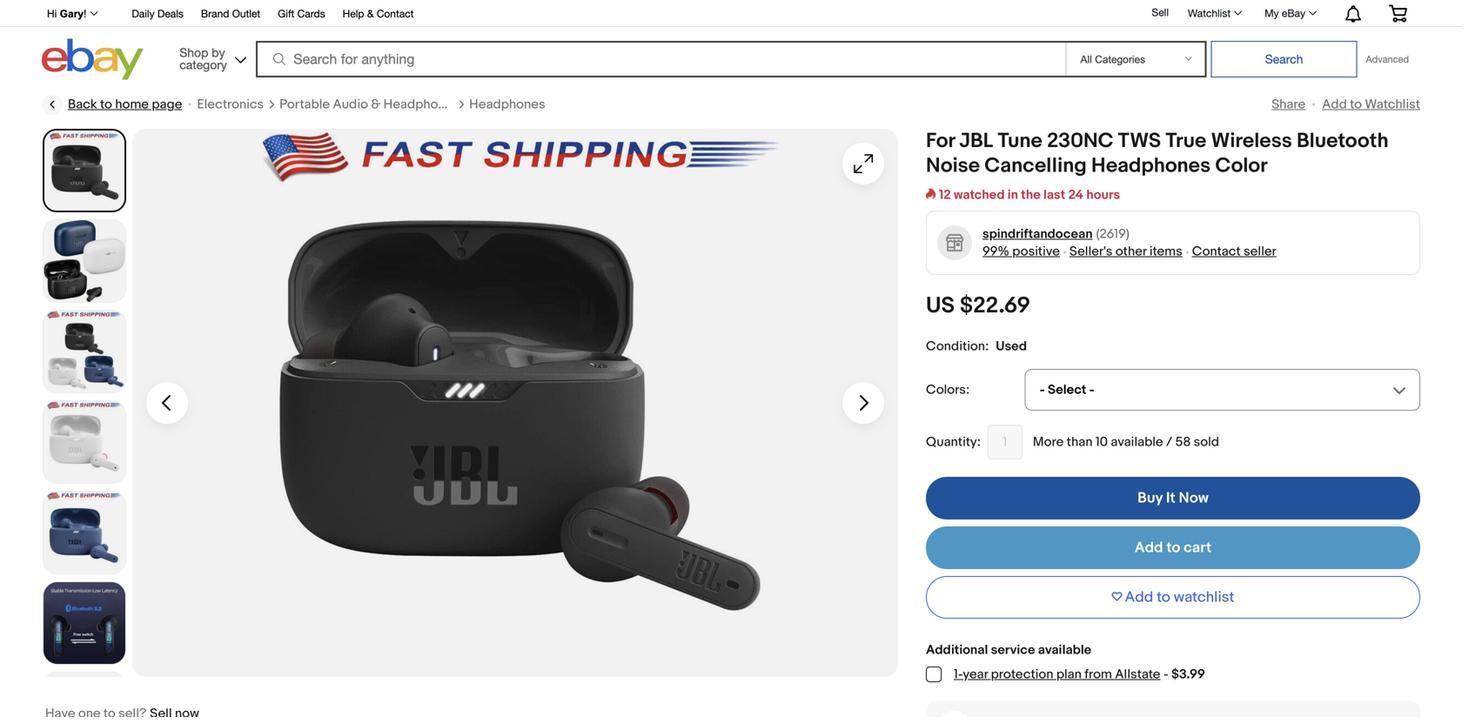 Task type: locate. For each thing, give the bounding box(es) containing it.
picture 1 of 14 image
[[44, 131, 125, 211]]

1 vertical spatial &
[[371, 97, 381, 112]]

0 vertical spatial available
[[1111, 434, 1164, 450]]

allstate
[[1116, 667, 1161, 683]]

my ebay link
[[1256, 3, 1325, 24]]

us $22.69
[[926, 293, 1031, 320]]

noise
[[926, 154, 980, 178]]

page
[[152, 97, 182, 112]]

to inside add to cart "link"
[[1167, 539, 1181, 557]]

picture 3 of 14 image
[[44, 311, 125, 393]]

/
[[1167, 434, 1173, 450]]

sold
[[1194, 434, 1220, 450]]

watchlist right sell
[[1188, 7, 1231, 19]]

to left cart
[[1167, 539, 1181, 557]]

headphones link
[[469, 96, 546, 113]]

-
[[1164, 667, 1169, 683]]

2 vertical spatial add
[[1125, 589, 1154, 607]]

available
[[1111, 434, 1164, 450], [1038, 643, 1092, 658]]

more than 10 available / 58 sold
[[1033, 434, 1220, 450]]

watchlist
[[1174, 589, 1235, 607]]

0 vertical spatial watchlist
[[1188, 7, 1231, 19]]

deals
[[158, 7, 184, 20]]

cart
[[1184, 539, 1212, 557]]

watchlist inside "watchlist" "link"
[[1188, 7, 1231, 19]]

audio
[[333, 97, 368, 112]]

advanced
[[1366, 54, 1410, 65]]

gift cards link
[[278, 5, 325, 24]]

back to home page link
[[42, 94, 182, 115]]

add for add to watchlist
[[1125, 589, 1154, 607]]

12
[[939, 187, 951, 203]]

shop by category
[[180, 45, 227, 72]]

1 vertical spatial watchlist
[[1365, 97, 1421, 112]]

0 horizontal spatial available
[[1038, 643, 1092, 658]]

brand outlet link
[[201, 5, 260, 24]]

58
[[1176, 434, 1191, 450]]

0 horizontal spatial watchlist
[[1188, 7, 1231, 19]]

2 horizontal spatial headphones
[[1092, 154, 1211, 178]]

gift
[[278, 7, 295, 20]]

& right audio
[[371, 97, 381, 112]]

&
[[367, 7, 374, 20], [371, 97, 381, 112]]

10
[[1096, 434, 1108, 450]]

portable
[[280, 97, 330, 112]]

12 watched in the last 24 hours
[[939, 187, 1121, 203]]

plan
[[1057, 667, 1082, 683]]

add up bluetooth
[[1323, 97, 1348, 112]]

account navigation
[[37, 0, 1421, 27]]

available left /
[[1111, 434, 1164, 450]]

add for add to watchlist
[[1323, 97, 1348, 112]]

it
[[1167, 489, 1176, 508]]

protection
[[991, 667, 1054, 683]]

spindriftandocean
[[983, 226, 1093, 242]]

spindriftandocean (2619)
[[983, 226, 1130, 242]]

add left cart
[[1135, 539, 1164, 557]]

1 horizontal spatial available
[[1111, 434, 1164, 450]]

to up bluetooth
[[1350, 97, 1363, 112]]

0 horizontal spatial headphones
[[384, 97, 460, 112]]

to inside "add to watchlist" button
[[1157, 589, 1171, 607]]

& inside 'link'
[[367, 7, 374, 20]]

now
[[1179, 489, 1209, 508]]

contact seller link
[[1193, 244, 1277, 259]]

back to home page
[[68, 97, 182, 112]]

last
[[1044, 187, 1066, 203]]

& right help
[[367, 7, 374, 20]]

watchlist
[[1188, 7, 1231, 19], [1365, 97, 1421, 112]]

watchlist down advanced
[[1365, 97, 1421, 112]]

electronics
[[197, 97, 264, 112]]

add inside button
[[1125, 589, 1154, 607]]

share button
[[1272, 97, 1306, 112]]

tune
[[998, 129, 1043, 154]]

portable audio & headphones link
[[280, 96, 460, 113]]

to for home
[[100, 97, 112, 112]]

headphones
[[384, 97, 460, 112], [469, 97, 546, 112], [1092, 154, 1211, 178]]

more
[[1033, 434, 1064, 450]]

0 vertical spatial &
[[367, 7, 374, 20]]

back
[[68, 97, 97, 112]]

for jbl tune 230nc tws true wireless bluetooth noise cancelling headphones color - picture 1 of 14 image
[[132, 129, 898, 677]]

portable audio & headphones
[[280, 97, 460, 112]]

add down add to cart "link"
[[1125, 589, 1154, 607]]

available up plan
[[1038, 643, 1092, 658]]

to
[[100, 97, 112, 112], [1350, 97, 1363, 112], [1167, 539, 1181, 557], [1157, 589, 1171, 607]]

1-
[[954, 667, 963, 683]]

1 horizontal spatial watchlist
[[1365, 97, 1421, 112]]

to right back
[[100, 97, 112, 112]]

None submit
[[1211, 41, 1358, 77]]

buy
[[1138, 489, 1163, 508]]

home
[[115, 97, 149, 112]]

share
[[1272, 97, 1306, 112]]

0 vertical spatial contact
[[377, 7, 414, 20]]

1 horizontal spatial contact
[[1193, 244, 1241, 259]]

add inside "link"
[[1135, 539, 1164, 557]]

other
[[1116, 244, 1147, 259]]

0 vertical spatial add
[[1323, 97, 1348, 112]]

Search for anything text field
[[259, 43, 1063, 76]]

contact right help
[[377, 7, 414, 20]]

items
[[1150, 244, 1183, 259]]

1 vertical spatial add
[[1135, 539, 1164, 557]]

to left watchlist
[[1157, 589, 1171, 607]]

to inside back to home page link
[[100, 97, 112, 112]]

daily deals
[[132, 7, 184, 20]]

daily
[[132, 7, 155, 20]]

add to watchlist
[[1125, 589, 1235, 607]]

add to watchlist button
[[926, 576, 1421, 619]]

!
[[84, 8, 87, 20]]

seller's other items link
[[1070, 244, 1183, 259]]

shop by category banner
[[37, 0, 1421, 84]]

quantity:
[[926, 434, 981, 450]]

contact left seller
[[1193, 244, 1241, 259]]

0 horizontal spatial contact
[[377, 7, 414, 20]]

jbl
[[960, 129, 994, 154]]

add
[[1323, 97, 1348, 112], [1135, 539, 1164, 557], [1125, 589, 1154, 607]]

hi
[[47, 8, 57, 20]]

1 vertical spatial contact
[[1193, 244, 1241, 259]]

buy it now link
[[926, 477, 1421, 520]]

my ebay
[[1265, 7, 1306, 19]]

contact
[[377, 7, 414, 20], [1193, 244, 1241, 259]]

230nc
[[1047, 129, 1114, 154]]

category
[[180, 57, 227, 72]]



Task type: vqa. For each thing, say whether or not it's contained in the screenshot.
Share BUTTON
yes



Task type: describe. For each thing, give the bounding box(es) containing it.
brand outlet
[[201, 7, 260, 20]]

electronics link
[[197, 96, 264, 113]]

service
[[991, 643, 1036, 658]]

used
[[996, 339, 1027, 354]]

daily deals link
[[132, 5, 184, 24]]

tws
[[1118, 129, 1162, 154]]

brand
[[201, 7, 229, 20]]

positive
[[1013, 244, 1060, 259]]

additional
[[926, 643, 988, 658]]

us
[[926, 293, 955, 320]]

help & contact
[[343, 7, 414, 20]]

spindriftandocean link
[[983, 225, 1093, 243]]

add for add to cart
[[1135, 539, 1164, 557]]

for jbl tune 230nc tws true wireless bluetooth noise cancelling headphones color
[[926, 129, 1389, 178]]

additional service available
[[926, 643, 1092, 658]]

watched
[[954, 187, 1005, 203]]

Quantity: text field
[[988, 425, 1023, 460]]

picture 5 of 14 image
[[44, 492, 125, 574]]

condition: used
[[926, 339, 1027, 354]]

1-year protection plan from allstate - $3.99
[[954, 667, 1206, 683]]

picture 6 of 14 image
[[44, 582, 125, 664]]

99%
[[983, 244, 1010, 259]]

headphones inside for jbl tune 230nc tws true wireless bluetooth noise cancelling headphones color
[[1092, 154, 1211, 178]]

year
[[963, 667, 988, 683]]

your shopping cart image
[[1389, 5, 1409, 22]]

buy it now
[[1138, 489, 1209, 508]]

ebay
[[1282, 7, 1306, 19]]

add to cart
[[1135, 539, 1212, 557]]

colors
[[926, 382, 966, 398]]

wireless
[[1212, 129, 1293, 154]]

condition:
[[926, 339, 989, 354]]

from
[[1085, 667, 1113, 683]]

1 horizontal spatial headphones
[[469, 97, 546, 112]]

picture 2 of 14 image
[[44, 220, 125, 302]]

for
[[926, 129, 955, 154]]

help & contact link
[[343, 5, 414, 24]]

seller's other items
[[1070, 244, 1183, 259]]

contact inside 'link'
[[377, 7, 414, 20]]

none submit inside shop by category banner
[[1211, 41, 1358, 77]]

color
[[1216, 154, 1268, 178]]

shop by category button
[[172, 39, 250, 76]]

add to cart link
[[926, 527, 1421, 569]]

sell
[[1152, 6, 1169, 18]]

cards
[[297, 7, 325, 20]]

$22.69
[[960, 293, 1031, 320]]

by
[[212, 45, 225, 60]]

my
[[1265, 7, 1279, 19]]

hours
[[1087, 187, 1121, 203]]

to for watchlist
[[1157, 589, 1171, 607]]

advanced link
[[1358, 42, 1418, 77]]

cancelling
[[985, 154, 1087, 178]]

$3.99
[[1172, 667, 1206, 683]]

gift cards
[[278, 7, 325, 20]]

to for cart
[[1167, 539, 1181, 557]]

than
[[1067, 434, 1093, 450]]

add to watchlist
[[1323, 97, 1421, 112]]

1 vertical spatial available
[[1038, 643, 1092, 658]]

sell link
[[1144, 6, 1177, 18]]

add to watchlist link
[[1323, 97, 1421, 112]]

24
[[1069, 187, 1084, 203]]

spindriftandocean image
[[937, 225, 973, 261]]

shop
[[180, 45, 208, 60]]

picture 4 of 14 image
[[44, 401, 125, 483]]

99% positive link
[[983, 244, 1060, 259]]

99% positive
[[983, 244, 1060, 259]]

seller
[[1244, 244, 1277, 259]]

watchlist link
[[1179, 3, 1250, 24]]

(2619)
[[1097, 226, 1130, 242]]

gary
[[60, 8, 84, 20]]

true
[[1166, 129, 1207, 154]]

to for watchlist
[[1350, 97, 1363, 112]]

the
[[1022, 187, 1041, 203]]

seller's
[[1070, 244, 1113, 259]]

in
[[1008, 187, 1019, 203]]



